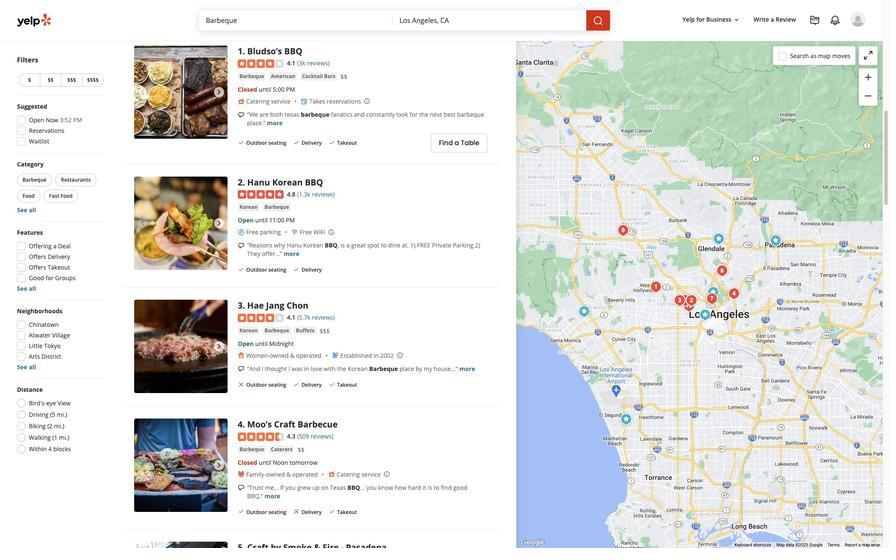 Task type: vqa. For each thing, say whether or not it's contained in the screenshot.
grew on the bottom of page
yes



Task type: locate. For each thing, give the bounding box(es) containing it.
. for 2
[[243, 177, 245, 188]]

2 see all from the top
[[17, 284, 36, 293]]

operated
[[296, 351, 321, 359], [292, 470, 318, 478]]

0 horizontal spatial for
[[46, 274, 54, 282]]

barbeque link down 4.3 star rating image
[[238, 445, 266, 454]]

until up family-
[[259, 458, 271, 466]]

0 vertical spatial 4.1 link
[[287, 58, 295, 68]]

3:52
[[60, 116, 72, 124]]

more link down "me..."
[[265, 492, 280, 500]]

takeout for 16 checkmark v2 icon underneath 16 family owned v2 "icon"
[[337, 509, 357, 516]]

outdoor down place."
[[246, 139, 267, 147]]

1 none field from the left
[[206, 16, 386, 25]]

2 vertical spatial see
[[17, 363, 27, 371]]

more for moo's craft barbecue
[[265, 492, 280, 500]]

reviews) right (1.3k
[[312, 190, 335, 198]]

seating down offer..."
[[268, 266, 286, 274]]

0 vertical spatial $$$
[[67, 76, 76, 84]]

2 korean button from the top
[[238, 326, 259, 335]]

1 outdoor seating from the top
[[246, 139, 286, 147]]

midnight
[[269, 340, 294, 348]]

1 next image from the top
[[214, 218, 224, 228]]

"we
[[247, 110, 258, 118]]

hanu korean bbq image
[[683, 292, 700, 309]]

0 horizontal spatial 16 catering v2 image
[[238, 98, 245, 105]]

more link down "reasons why hanu korean bbq
[[284, 250, 299, 258]]

arts
[[29, 352, 40, 361]]

3 outdoor from the top
[[246, 381, 267, 389]]

moo's
[[247, 419, 272, 430]]

closed for moo's craft barbecue
[[238, 458, 257, 466]]

& for jang
[[290, 351, 295, 359]]

1 vertical spatial is
[[428, 483, 432, 492]]

outdoor seating down the thought
[[246, 381, 286, 389]]

projects image
[[810, 15, 820, 25]]

2 barbeque from the left
[[457, 110, 484, 118]]

takeout for 16 close v2 image
[[337, 381, 357, 389]]

bird's-eye view
[[29, 399, 71, 407]]

1 vertical spatial previous image
[[138, 218, 148, 228]]

1 vertical spatial see all
[[17, 284, 36, 293]]

2 see all button from the top
[[17, 284, 36, 293]]

4 outdoor seating from the top
[[246, 509, 286, 516]]

0 vertical spatial 4
[[238, 419, 243, 430]]

for right yelp at right top
[[696, 15, 705, 24]]

(1
[[52, 434, 57, 442]]

2 vertical spatial see all
[[17, 363, 36, 371]]

barbeque button down category
[[17, 174, 52, 186]]

16 catering v2 image up texas
[[328, 471, 335, 478]]

delivery for 4 . moo's craft barbecue
[[302, 509, 322, 516]]

a
[[771, 15, 774, 24], [455, 138, 459, 148], [346, 241, 350, 249], [53, 242, 57, 250], [858, 543, 861, 547]]

they
[[247, 250, 260, 258]]

2 16 speech v2 image from the top
[[238, 366, 245, 373]]

1 seating from the top
[[268, 139, 286, 147]]

a right ,
[[346, 241, 350, 249]]

how
[[395, 483, 407, 492]]

2 previous image from the top
[[138, 218, 148, 228]]

11:00
[[269, 216, 284, 224]]

all
[[29, 206, 36, 214], [29, 284, 36, 293], [29, 363, 36, 371]]

2 none field from the left
[[400, 16, 580, 25]]

0 vertical spatial the
[[419, 110, 428, 118]]

0 horizontal spatial hanu
[[247, 177, 270, 188]]

takeout for 16 checkmark v2 icon above 2
[[337, 139, 357, 147]]

next image
[[214, 87, 224, 97], [214, 341, 224, 352]]

1 vertical spatial see
[[17, 284, 27, 293]]

until up free parking
[[255, 216, 268, 224]]

korean button down '4.8 star rating' image
[[238, 203, 259, 212]]

0 vertical spatial catering
[[246, 97, 270, 105]]

1 next image from the top
[[214, 87, 224, 97]]

None field
[[206, 16, 386, 25], [400, 16, 580, 25]]

2 korean link from the top
[[238, 326, 259, 335]]

barbeque for barbeque button corresponding to barbeque "link" above midnight
[[265, 327, 289, 334]]

2 outdoor seating from the top
[[246, 266, 286, 274]]

. for 4
[[243, 419, 245, 430]]

korean down established on the left bottom
[[348, 365, 368, 373]]

best
[[444, 110, 456, 118]]

my
[[424, 365, 432, 373]]

craft by smoke & fire - la live image
[[697, 307, 714, 324]]

catering service down closed until 5:00 pm
[[246, 97, 290, 105]]

caterers button
[[269, 445, 294, 454]]

slideshow element for 3
[[134, 300, 228, 393]]

$$$$
[[87, 76, 99, 84]]

0 vertical spatial 16 speech v2 image
[[238, 112, 245, 118]]

. up '4.8 star rating' image
[[243, 177, 245, 188]]

for inside button
[[696, 15, 705, 24]]

takeout down ... you know how hard it is to find good bbq."
[[337, 509, 357, 516]]

barbeque for barbeque button corresponding to barbeque "link" under 4.3 star rating image
[[239, 446, 264, 453]]

filters
[[17, 55, 38, 65]]

16 checkmark v2 image
[[238, 266, 245, 273], [293, 266, 300, 273], [329, 508, 335, 515]]

2 closed from the top
[[238, 458, 257, 466]]

caterers
[[271, 446, 293, 453]]

0 vertical spatial hanu
[[247, 177, 270, 188]]

0 horizontal spatial the
[[337, 365, 346, 373]]

more down both
[[267, 119, 283, 127]]

reviews) for 4 . moo's craft barbecue
[[311, 432, 333, 440]]

1 vertical spatial for
[[410, 110, 418, 118]]

1 closed from the top
[[238, 85, 257, 93]]

barbeque for barbeque button below category
[[23, 176, 46, 183]]

. left bludso's
[[243, 45, 245, 57]]

group containing suggested
[[14, 102, 105, 148]]

bludso's bbq link
[[247, 45, 302, 57]]

0 vertical spatial open
[[29, 116, 44, 124]]

next image
[[214, 218, 224, 228], [214, 460, 224, 470]]

4.1 left (5.7k
[[287, 313, 295, 321]]

$$$ down (5.7k reviews)
[[320, 327, 330, 335]]

pm inside group
[[73, 116, 82, 124]]

fast food
[[49, 192, 73, 200]]

1 vertical spatial mi.)
[[54, 422, 64, 430]]

if
[[280, 483, 284, 492]]

1 vertical spatial 16 speech v2 image
[[238, 485, 245, 491]]

16 established in v2 image
[[332, 352, 339, 359]]

owned
[[270, 351, 289, 359], [266, 470, 285, 478]]

food
[[23, 192, 35, 200], [61, 192, 73, 200]]

16 close v2 image
[[238, 381, 245, 388]]

16 speech v2 image
[[238, 243, 245, 249], [238, 366, 245, 373]]

0 horizontal spatial catering
[[246, 97, 270, 105]]

$
[[28, 76, 31, 84]]

pm up '16 free wifi v2' "image"
[[286, 216, 295, 224]]

2 vertical spatial pm
[[286, 216, 295, 224]]

hanu down '16 free wifi v2' "image"
[[287, 241, 302, 249]]

1 vertical spatial catering service
[[337, 470, 381, 478]]

delivery down 'love' at the left of the page
[[302, 381, 322, 389]]

16 close v2 image
[[293, 508, 300, 515]]

barbeque up 11:00
[[265, 204, 289, 211]]

spot
[[367, 241, 379, 249]]

see all down the arts
[[17, 363, 36, 371]]

0 vertical spatial all
[[29, 206, 36, 214]]

2 horizontal spatial $$
[[341, 73, 347, 81]]

until left 5:00 in the top of the page
[[259, 85, 271, 93]]

info icon image
[[364, 98, 370, 104], [364, 98, 370, 104], [328, 229, 334, 235], [328, 229, 334, 235], [396, 352, 403, 359], [396, 352, 403, 359], [383, 471, 390, 478], [383, 471, 390, 478]]

more down "me..."
[[265, 492, 280, 500]]

1 free from the left
[[246, 228, 258, 236]]

1)
[[410, 241, 416, 249]]

yelp for business
[[683, 15, 732, 24]]

1 vertical spatial 16 speech v2 image
[[238, 366, 245, 373]]

tokyo
[[44, 342, 61, 350]]

more link for chon
[[459, 365, 475, 373]]

1 4.1 from the top
[[287, 59, 295, 67]]

0 vertical spatial owned
[[270, 351, 289, 359]]

barbeque up closed until 5:00 pm
[[239, 73, 264, 80]]

1 vertical spatial map
[[862, 543, 870, 547]]

seating left 16 close v2 icon
[[268, 509, 286, 516]]

delivery right 16 close v2 icon
[[302, 509, 322, 516]]

craft
[[274, 419, 295, 430]]

1 vertical spatial operated
[[292, 470, 318, 478]]

1 4.1 star rating image from the top
[[238, 59, 284, 68]]

1 vertical spatial 4.1 star rating image
[[238, 314, 284, 322]]

group
[[859, 68, 878, 106], [14, 102, 105, 148], [15, 160, 105, 214], [14, 228, 105, 293], [14, 307, 105, 372]]

2 horizontal spatial for
[[696, 15, 705, 24]]

1 korean link from the top
[[238, 203, 259, 212]]

"and
[[247, 365, 260, 373]]

find a table
[[439, 138, 479, 148]]

california kitchen image
[[710, 231, 727, 248]]

2 . from the top
[[243, 177, 245, 188]]

1 horizontal spatial none field
[[400, 16, 580, 25]]

open until 11:00 pm
[[238, 216, 295, 224]]

1 16 speech v2 image from the top
[[238, 243, 245, 249]]

seating for craft
[[268, 509, 286, 516]]

a inside group
[[53, 242, 57, 250]]

see all button down the 'good'
[[17, 284, 36, 293]]

16 parking v2 image
[[238, 229, 245, 236]]

within
[[29, 445, 47, 453]]

$$ right bars
[[341, 73, 347, 81]]

1 previous image from the top
[[138, 87, 148, 97]]

barbeque inside fanatics and constantly look for the next best barbeque place."
[[457, 110, 484, 118]]

0 horizontal spatial 4
[[48, 445, 52, 453]]

1
[[238, 45, 243, 57]]

1 see all from the top
[[17, 206, 36, 214]]

moo's craft barbecue link
[[247, 419, 338, 430]]

4 slideshow element from the top
[[134, 419, 228, 512]]

0 horizontal spatial in
[[198, 20, 204, 30]]

outdoor seating
[[246, 139, 286, 147], [246, 266, 286, 274], [246, 381, 286, 389], [246, 509, 286, 516]]

see all for offering a deal
[[17, 284, 36, 293]]

3 previous image from the top
[[138, 341, 148, 352]]

0 vertical spatial next image
[[214, 218, 224, 228]]

16 checkmark v2 image for delivery
[[293, 266, 300, 273]]

4.1 link for bbq
[[287, 58, 295, 68]]

previous image
[[138, 87, 148, 97], [138, 218, 148, 228], [138, 341, 148, 352]]

1 vertical spatial all
[[29, 284, 36, 293]]

2 outdoor from the top
[[246, 266, 267, 274]]

1 vertical spatial closed
[[238, 458, 257, 466]]

see for chinatown
[[17, 363, 27, 371]]

open up 16 women owned v2 "image"
[[238, 340, 254, 348]]

none field find
[[206, 16, 386, 25]]

outdoor right 16 close v2 image
[[246, 381, 267, 389]]

1 16 speech v2 image from the top
[[238, 112, 245, 118]]

noon
[[273, 458, 288, 466]]

3 see all button from the top
[[17, 363, 36, 371]]

2 seating from the top
[[268, 266, 286, 274]]

1 vertical spatial next image
[[214, 460, 224, 470]]

16 checkmark v2 image
[[238, 139, 245, 146], [293, 139, 300, 146], [329, 139, 335, 146], [293, 381, 300, 388], [329, 381, 335, 388], [238, 508, 245, 515]]

a inside find a table link
[[455, 138, 459, 148]]

1 vertical spatial in
[[374, 351, 379, 359]]

for inside group
[[46, 274, 54, 282]]

until for hae
[[255, 340, 268, 348]]

search as map moves
[[790, 52, 851, 60]]

0 horizontal spatial food
[[23, 192, 35, 200]]

buffets link
[[294, 326, 316, 335]]

in
[[198, 20, 204, 30], [374, 351, 379, 359], [304, 365, 309, 373]]

restaurants button
[[55, 174, 96, 186]]

0 vertical spatial korean button
[[238, 203, 259, 212]]

2 horizontal spatial in
[[374, 351, 379, 359]]

option group
[[14, 386, 105, 456]]

1 vertical spatial to
[[434, 483, 439, 492]]

"and i thought i was in love with the korean barbeque place by my house..." more
[[247, 365, 475, 373]]

for down offers takeout
[[46, 274, 54, 282]]

2 16 speech v2 image from the top
[[238, 485, 245, 491]]

1 vertical spatial 4
[[48, 445, 52, 453]]

1 vertical spatial pm
[[73, 116, 82, 124]]

see all down food button
[[17, 206, 36, 214]]

free parking
[[246, 228, 281, 236]]

3 see from the top
[[17, 363, 27, 371]]

catering service
[[246, 97, 290, 105], [337, 470, 381, 478]]

to left find
[[434, 483, 439, 492]]

delivery inside group
[[48, 253, 70, 261]]

next image for 3 . hae jang chon
[[214, 341, 224, 352]]

more for bludso's bbq
[[267, 119, 283, 127]]

reviews) down barbecue
[[311, 432, 333, 440]]

takeout down fanatics
[[337, 139, 357, 147]]

catering for the left 16 catering v2 image
[[246, 97, 270, 105]]

16 chevron down v2 image
[[733, 16, 740, 23]]

love
[[311, 365, 322, 373]]

1 horizontal spatial to
[[434, 483, 439, 492]]

1 vertical spatial next image
[[214, 341, 224, 352]]

None search field
[[199, 10, 612, 31]]

0 horizontal spatial catering service
[[246, 97, 290, 105]]

$$ up tomorrow
[[298, 446, 305, 454]]

at.
[[402, 241, 409, 249]]

women-
[[246, 351, 270, 359]]

0 vertical spatial 4.1 star rating image
[[238, 59, 284, 68]]

bbq up (1.3k reviews) link
[[305, 177, 323, 188]]

a for write a review
[[771, 15, 774, 24]]

a inside write a review link
[[771, 15, 774, 24]]

outdoor down bbq."
[[246, 509, 267, 516]]

3 seating from the top
[[268, 381, 286, 389]]

3 slideshow element from the top
[[134, 300, 228, 393]]

reviews) for 2 . hanu korean bbq
[[312, 190, 335, 198]]

mi.)
[[57, 411, 67, 419], [54, 422, 64, 430], [59, 434, 69, 442]]

1 horizontal spatial food
[[61, 192, 73, 200]]

more link for barbecue
[[265, 492, 280, 500]]

outdoor for hae
[[246, 381, 267, 389]]

2 vertical spatial open
[[238, 340, 254, 348]]

a inside , is a great spot to dine at. 1) free private parking 2) they offer..."
[[346, 241, 350, 249]]

delivery down "reasons why hanu korean bbq
[[302, 266, 322, 274]]

0 horizontal spatial $$
[[48, 76, 53, 84]]

korean link down '4.8 star rating' image
[[238, 203, 259, 212]]

catering up the "we
[[246, 97, 270, 105]]

a right the 'write'
[[771, 15, 774, 24]]

2 free from the left
[[300, 228, 312, 236]]

restaurants
[[61, 176, 91, 183]]

2)
[[475, 241, 480, 249]]

1 barbeque from the left
[[301, 110, 329, 118]]

$$$ left $$$$ button at the left
[[67, 76, 76, 84]]

4.1 left (3k in the left of the page
[[287, 59, 295, 67]]

delivery down deal
[[48, 253, 70, 261]]

16 checkmark v2 image down texas
[[293, 139, 300, 146]]

0 vertical spatial 16 catering v2 image
[[238, 98, 245, 105]]

1 horizontal spatial catering
[[337, 470, 360, 478]]

slideshow element for 2
[[134, 177, 228, 270]]

4.1 star rating image for hae
[[238, 314, 284, 322]]

1 horizontal spatial you
[[366, 483, 377, 492]]

for right the look
[[410, 110, 418, 118]]

see all for chinatown
[[17, 363, 36, 371]]

"we are both texas barbeque
[[247, 110, 329, 118]]

slideshow element
[[134, 45, 228, 139], [134, 177, 228, 270], [134, 300, 228, 393], [134, 419, 228, 512]]

reviews)
[[307, 59, 330, 67], [312, 190, 335, 198], [312, 313, 335, 321], [311, 432, 333, 440]]

0 horizontal spatial none field
[[206, 16, 386, 25]]

terms link
[[828, 543, 840, 547]]

all down the arts
[[29, 363, 36, 371]]

4 . from the top
[[243, 419, 245, 430]]

1 horizontal spatial service
[[362, 470, 381, 478]]

0 vertical spatial catering service
[[246, 97, 290, 105]]

korean button for korean link related to barbeque "link" on top of 11:00
[[238, 203, 259, 212]]

2 vertical spatial see all button
[[17, 363, 36, 371]]

offers for offers takeout
[[29, 263, 46, 271]]

1 slideshow element from the top
[[134, 45, 228, 139]]

to inside , is a great spot to dine at. 1) free private parking 2) they offer..."
[[381, 241, 387, 249]]

4.1 for jang
[[287, 313, 295, 321]]

2 see from the top
[[17, 284, 27, 293]]

2 4.1 link from the top
[[287, 312, 295, 322]]

to inside ... you know how hard it is to find good bbq."
[[434, 483, 439, 492]]

1 horizontal spatial in
[[304, 365, 309, 373]]

more right house..."
[[459, 365, 475, 373]]

16 speech v2 image left the "we
[[238, 112, 245, 118]]

1 horizontal spatial for
[[410, 110, 418, 118]]

4 seating from the top
[[268, 509, 286, 516]]

in left los
[[198, 20, 204, 30]]

. for 1
[[243, 45, 245, 57]]

4.3 star rating image
[[238, 433, 284, 441]]

korean link up the open until midnight
[[238, 326, 259, 335]]

16 women owned v2 image
[[238, 352, 245, 359]]

3 see all from the top
[[17, 363, 36, 371]]

map right the as
[[818, 52, 831, 60]]

0 vertical spatial previous image
[[138, 87, 148, 97]]

barbeque down takes at the left of page
[[301, 110, 329, 118]]

2 4.1 star rating image from the top
[[238, 314, 284, 322]]

4.1 for bbq
[[287, 59, 295, 67]]

1 vertical spatial korean link
[[238, 326, 259, 335]]

2 you from the left
[[366, 483, 377, 492]]

2 offers from the top
[[29, 263, 46, 271]]

free right '16 free wifi v2' "image"
[[300, 228, 312, 236]]

barbeque for barbeque "link" on top of closed until 5:00 pm barbeque button
[[239, 73, 264, 80]]

previous image for 1
[[138, 87, 148, 97]]

house..."
[[434, 365, 458, 373]]

& up was
[[290, 351, 295, 359]]

closed until 5:00 pm
[[238, 85, 295, 93]]

2 vertical spatial for
[[46, 274, 54, 282]]

1 horizontal spatial 16 checkmark v2 image
[[293, 266, 300, 273]]

16 speech v2 image for 4
[[238, 485, 245, 491]]

a for report a map error
[[858, 543, 861, 547]]

0 vertical spatial 16 speech v2 image
[[238, 243, 245, 249]]

all for chinatown
[[29, 363, 36, 371]]

angeles,
[[218, 20, 247, 30]]

in right was
[[304, 365, 309, 373]]

0 horizontal spatial $$$
[[67, 76, 76, 84]]

2 next image from the top
[[214, 460, 224, 470]]

1 vertical spatial service
[[362, 470, 381, 478]]

hanu for why
[[287, 241, 302, 249]]

2 vertical spatial previous image
[[138, 341, 148, 352]]

(3k reviews)
[[297, 59, 330, 67]]

a for offering a deal
[[53, 242, 57, 250]]

outdoor
[[246, 139, 267, 147], [246, 266, 267, 274], [246, 381, 267, 389], [246, 509, 267, 516]]

3 . from the top
[[243, 300, 245, 311]]

1 korean button from the top
[[238, 203, 259, 212]]

. left moo's
[[243, 419, 245, 430]]

see all
[[17, 206, 36, 214], [17, 284, 36, 293], [17, 363, 36, 371]]

2 next image from the top
[[214, 341, 224, 352]]

to left 'dine'
[[381, 241, 387, 249]]

catering service for the left 16 catering v2 image
[[246, 97, 290, 105]]

barbeque link up closed until 5:00 pm
[[238, 72, 266, 81]]

reviews) right (5.7k
[[312, 313, 335, 321]]

bbq down wifi
[[325, 241, 338, 249]]

a for find a table
[[455, 138, 459, 148]]

next image for 1 . bludso's bbq
[[214, 87, 224, 97]]

0 horizontal spatial you
[[285, 483, 296, 492]]

16 catering v2 image
[[238, 98, 245, 105], [328, 471, 335, 478]]

2 vertical spatial mi.)
[[59, 434, 69, 442]]

16 checkmark v2 image down texas
[[329, 508, 335, 515]]

(3k reviews) link
[[297, 58, 330, 68]]

1 offers from the top
[[29, 253, 46, 261]]

16 catering v2 image down closed until 5:00 pm
[[238, 98, 245, 105]]

0 vertical spatial mi.)
[[57, 411, 67, 419]]

free wifi
[[300, 228, 325, 236]]

1 4.1 link from the top
[[287, 58, 295, 68]]

delivery for 3 . hae jang chon
[[302, 381, 322, 389]]

barbeque down 4.3 star rating image
[[239, 446, 264, 453]]

1 horizontal spatial is
[[428, 483, 432, 492]]

search image
[[593, 16, 603, 26]]

it
[[423, 483, 426, 492]]

a left deal
[[53, 242, 57, 250]]

keyboard shortcuts button
[[735, 542, 771, 548]]

0 vertical spatial to
[[381, 241, 387, 249]]

aj's tex-mex & barbecue image
[[615, 222, 632, 239]]

outdoor seating for hanu
[[246, 266, 286, 274]]

until for moo's
[[259, 458, 271, 466]]

open for 2
[[238, 216, 254, 224]]

bbq
[[284, 45, 302, 57], [305, 177, 323, 188], [325, 241, 338, 249], [347, 483, 360, 492]]

food right fast
[[61, 192, 73, 200]]

0 horizontal spatial barbeque
[[301, 110, 329, 118]]

driving
[[29, 411, 49, 419]]

next
[[430, 110, 442, 118]]

0 vertical spatial in
[[198, 20, 204, 30]]

outdoor seating for moo's
[[246, 509, 286, 516]]

0 vertical spatial 4.1
[[287, 59, 295, 67]]

2 4.1 from the top
[[287, 313, 295, 321]]

1 . from the top
[[243, 45, 245, 57]]

16 speech v2 image down 16 parking v2 image
[[238, 243, 245, 249]]

1 vertical spatial catering
[[337, 470, 360, 478]]

catering for 16 catering v2 image to the right
[[337, 470, 360, 478]]

3 all from the top
[[29, 363, 36, 371]]

1 vertical spatial 4.1 link
[[287, 312, 295, 322]]

map
[[776, 543, 785, 547]]

the park's finest image
[[703, 290, 720, 307]]

see all down the 'good'
[[17, 284, 36, 293]]

0 horizontal spatial service
[[271, 97, 290, 105]]

$$$ button
[[61, 73, 82, 87]]

service down 5:00 in the top of the page
[[271, 97, 290, 105]]

open down suggested at the top left of page
[[29, 116, 44, 124]]

1 horizontal spatial catering service
[[337, 470, 381, 478]]

previous image for 2
[[138, 218, 148, 228]]

1 horizontal spatial free
[[300, 228, 312, 236]]

hanu for .
[[247, 177, 270, 188]]

0 vertical spatial operated
[[296, 351, 321, 359]]

for for groups
[[46, 274, 54, 282]]

barbeque inside group
[[23, 176, 46, 183]]

find
[[439, 138, 453, 148]]

barbecue
[[298, 419, 338, 430]]

see all button down the arts
[[17, 363, 36, 371]]

0 vertical spatial pm
[[286, 85, 295, 93]]

are
[[260, 110, 269, 118]]

hanu
[[247, 177, 270, 188], [287, 241, 302, 249]]

barbeque for barbeque "link" on top of 11:00's barbeque button
[[265, 204, 289, 211]]

3 outdoor seating from the top
[[246, 381, 286, 389]]

2 all from the top
[[29, 284, 36, 293]]

delivery
[[302, 139, 322, 147], [48, 253, 70, 261], [302, 266, 322, 274], [302, 381, 322, 389], [302, 509, 322, 516]]

korean up 4.8 'link'
[[272, 177, 303, 188]]

open inside group
[[29, 116, 44, 124]]

bludso's
[[247, 45, 282, 57]]

16 speech v2 image
[[238, 112, 245, 118], [238, 485, 245, 491]]

chon
[[287, 300, 308, 311]]

in left 2002
[[374, 351, 379, 359]]

0 vertical spatial service
[[271, 97, 290, 105]]

0 horizontal spatial free
[[246, 228, 258, 236]]

open up 16 parking v2 image
[[238, 216, 254, 224]]

the right with
[[337, 365, 346, 373]]

service for 16 catering v2 image to the right
[[362, 470, 381, 478]]

0 vertical spatial &
[[290, 351, 295, 359]]

1 you from the left
[[285, 483, 296, 492]]

1 horizontal spatial i
[[289, 365, 290, 373]]

craft by smoke & fire - pasadena image
[[767, 232, 784, 249]]

$$ inside button
[[48, 76, 53, 84]]

1 vertical spatial see all button
[[17, 284, 36, 293]]

barbeque button up 11:00
[[263, 203, 291, 212]]

owned for craft
[[266, 470, 285, 478]]

see all button down food button
[[17, 206, 36, 214]]

4.1 star rating image
[[238, 59, 284, 68], [238, 314, 284, 322]]

owned for jang
[[270, 351, 289, 359]]

0 vertical spatial see all button
[[17, 206, 36, 214]]

closed up 16 family owned v2 "icon"
[[238, 458, 257, 466]]

know
[[378, 483, 393, 492]]

catering service for 16 catering v2 image to the right
[[337, 470, 381, 478]]

food left fast
[[23, 192, 35, 200]]

seating down the thought
[[268, 381, 286, 389]]

fast
[[49, 192, 59, 200]]

1 horizontal spatial map
[[862, 543, 870, 547]]

until for bludso's
[[259, 85, 271, 93]]

4 outdoor from the top
[[246, 509, 267, 516]]

(1.3k reviews) link
[[297, 189, 335, 199]]

on
[[321, 483, 328, 492]]

$$ left $$$ button
[[48, 76, 53, 84]]

1 vertical spatial open
[[238, 216, 254, 224]]

1 i from the left
[[262, 365, 263, 373]]

see up neighborhoods on the left bottom
[[17, 284, 27, 293]]

all for offering a deal
[[29, 284, 36, 293]]

i left was
[[289, 365, 290, 373]]

0 horizontal spatial to
[[381, 241, 387, 249]]

2 slideshow element from the top
[[134, 177, 228, 270]]

1 vertical spatial korean button
[[238, 326, 259, 335]]

data
[[786, 543, 794, 547]]

more link for bbq
[[284, 250, 299, 258]]

is inside , is a great spot to dine at. 1) free private parking 2) they offer..."
[[341, 241, 345, 249]]

4 left moo's
[[238, 419, 243, 430]]

16 checkmark v2 image up 3
[[238, 266, 245, 273]]

1 vertical spatial &
[[286, 470, 291, 478]]

previous image
[[138, 460, 148, 470]]

map left error
[[862, 543, 870, 547]]



Task type: describe. For each thing, give the bounding box(es) containing it.
moo's craft barbecue image
[[725, 285, 742, 302]]

little tokyo
[[29, 342, 61, 350]]

see all button for offering a deal
[[17, 284, 36, 293]]

16 speech v2 image for 3
[[238, 366, 245, 373]]

good
[[453, 483, 467, 492]]

open now 3:52 pm
[[29, 116, 82, 124]]

©2023
[[795, 543, 808, 547]]

3
[[238, 300, 243, 311]]

within 4 blocks
[[29, 445, 71, 453]]

map region
[[466, 17, 889, 548]]

operated for barbecue
[[292, 470, 318, 478]]

search
[[790, 52, 809, 60]]

1 all from the top
[[29, 206, 36, 214]]

soowon galbi kbbq restaurant image
[[680, 298, 697, 315]]

free for free parking
[[246, 228, 258, 236]]

free
[[417, 241, 430, 249]]

outdoor for hanu
[[246, 266, 267, 274]]

korean down '4.8 star rating' image
[[239, 204, 258, 211]]

big ants bbq image
[[714, 262, 731, 279]]

2 vertical spatial in
[[304, 365, 309, 373]]

2
[[238, 177, 243, 188]]

1 see from the top
[[17, 206, 27, 214]]

offer..."
[[262, 250, 282, 258]]

previous image for 3
[[138, 341, 148, 352]]

google
[[809, 543, 823, 547]]

report a map error
[[845, 543, 880, 547]]

outdoor seating for hae
[[246, 381, 286, 389]]

write a review
[[754, 15, 796, 24]]

yelp
[[683, 15, 695, 24]]

mi.) for driving (5 mi.)
[[57, 411, 67, 419]]

delivery down "we are both texas barbeque
[[302, 139, 322, 147]]

16 speech v2 image for 1
[[238, 112, 245, 118]]

1 horizontal spatial 16 catering v2 image
[[328, 471, 335, 478]]

closed for bludso's bbq
[[238, 85, 257, 93]]

texas
[[285, 110, 299, 118]]

takes reservations
[[309, 97, 361, 105]]

tyler b. image
[[851, 11, 866, 27]]

buffets
[[296, 327, 314, 334]]

1 outdoor from the top
[[246, 139, 267, 147]]

korean link for barbeque "link" above midnight
[[238, 326, 259, 335]]

slideshow element for 4
[[134, 419, 228, 512]]

me...
[[265, 483, 279, 492]]

$$$$ button
[[82, 73, 104, 87]]

barbeque button for barbeque "link" under 4.3 star rating image
[[238, 445, 266, 454]]

cocktail bars button
[[300, 72, 337, 81]]

offers delivery
[[29, 253, 70, 261]]

, is a great spot to dine at. 1) free private parking 2) they offer..."
[[247, 241, 480, 258]]

option group containing distance
[[14, 386, 105, 456]]

1 vertical spatial the
[[337, 365, 346, 373]]

bbq right texas
[[347, 483, 360, 492]]

"reasons why hanu korean bbq
[[247, 241, 338, 249]]

established
[[340, 351, 372, 359]]

16 checkmark v2 image down 16 family owned v2 "icon"
[[238, 508, 245, 515]]

you inside ... you know how hard it is to find good bbq."
[[366, 483, 377, 492]]

crispy corner image
[[705, 284, 722, 301]]

barbeque button for barbeque "link" on top of closed until 5:00 pm
[[238, 72, 266, 81]]

constantly
[[366, 110, 395, 118]]

offering
[[29, 242, 52, 250]]

established in 2002
[[340, 351, 394, 359]]

american link
[[269, 72, 297, 81]]

features
[[17, 228, 43, 237]]

(509
[[297, 432, 309, 440]]

reviews) for 1 . bludso's bbq
[[307, 59, 330, 67]]

hae jang chon image
[[671, 292, 688, 309]]

16 checkmark v2 image down with
[[329, 381, 335, 388]]

next image for 4 . moo's craft barbecue
[[214, 460, 224, 470]]

good
[[29, 274, 44, 282]]

craft by smoke & fire - pasadena image
[[767, 232, 784, 249]]

barbeque link up 11:00
[[263, 203, 291, 212]]

4.8 link
[[287, 189, 295, 199]]

report
[[845, 543, 857, 547]]

korean down free wifi
[[303, 241, 323, 249]]

$$$ inside $$$ button
[[67, 76, 76, 84]]

expand map image
[[863, 50, 873, 60]]

barbeque down 2002
[[369, 365, 398, 373]]

women-owned & operated
[[246, 351, 321, 359]]

walking (1 mi.)
[[29, 434, 69, 442]]

fast food button
[[44, 190, 78, 203]]

16 free wifi v2 image
[[291, 229, 298, 236]]

zoom in image
[[863, 72, 873, 82]]

place
[[400, 365, 414, 373]]

cocktail bars
[[302, 73, 335, 80]]

baekjeong - los angeles image
[[677, 292, 694, 309]]

offering a deal
[[29, 242, 71, 250]]

write
[[754, 15, 769, 24]]

was
[[292, 365, 303, 373]]

group containing neighborhoods
[[14, 307, 105, 372]]

16 checkmark v2 image up 2
[[238, 139, 245, 146]]

service for the left 16 catering v2 image
[[271, 97, 290, 105]]

arts district
[[29, 352, 61, 361]]

Find text field
[[206, 16, 386, 25]]

map for moves
[[818, 52, 831, 60]]

mi.) for walking (1 mi.)
[[59, 434, 69, 442]]

map for error
[[862, 543, 870, 547]]

1 see all button from the top
[[17, 206, 36, 214]]

"reasons
[[247, 241, 272, 249]]

barbeque button for barbeque "link" on top of 11:00
[[263, 203, 291, 212]]

4.8
[[287, 190, 295, 198]]

more for hanu korean bbq
[[284, 250, 299, 258]]

korean link for barbeque "link" on top of 11:00
[[238, 203, 259, 212]]

"trust me... if you grew up on texas bbq
[[247, 483, 360, 492]]

jang
[[266, 300, 284, 311]]

is inside ... you know how hard it is to find good bbq."
[[428, 483, 432, 492]]

write a review link
[[750, 12, 800, 27]]

4.8 star rating image
[[238, 190, 284, 199]]

until for hanu
[[255, 216, 268, 224]]

next image for 2 . hanu korean bbq
[[214, 218, 224, 228]]

1 food from the left
[[23, 192, 35, 200]]

keyboard
[[735, 543, 752, 547]]

16 speech v2 image for 2
[[238, 243, 245, 249]]

bludso's bbq image
[[647, 279, 664, 296]]

american button
[[269, 72, 297, 81]]

barbeque link up midnight
[[263, 326, 291, 335]]

mi.) for biking (2 mi.)
[[54, 422, 64, 430]]

korean button for korean link associated with barbeque "link" above midnight
[[238, 326, 259, 335]]

(3k
[[297, 59, 305, 67]]

more link down both
[[267, 119, 283, 127]]

shortcuts
[[753, 543, 771, 547]]

both
[[270, 110, 283, 118]]

open for 3
[[238, 340, 254, 348]]

4.1 link for jang
[[287, 312, 295, 322]]

$$ for 1 . bludso's bbq
[[341, 73, 347, 81]]

see for offering a deal
[[17, 284, 27, 293]]

cocktail
[[302, 73, 323, 80]]

pm for 2 . hanu korean bbq
[[286, 216, 295, 224]]

none field near
[[400, 16, 580, 25]]

korean up the open until midnight
[[239, 327, 258, 334]]

parking
[[453, 241, 474, 249]]

google image
[[518, 537, 546, 548]]

16 checkmark v2 image for outdoor seating
[[238, 266, 245, 273]]

takes
[[309, 97, 325, 105]]

review
[[776, 15, 796, 24]]

user actions element
[[676, 11, 878, 63]]

16 checkmark v2 image down was
[[293, 381, 300, 388]]

keyboard shortcuts
[[735, 543, 771, 547]]

2 i from the left
[[289, 365, 290, 373]]

view
[[58, 399, 71, 407]]

find
[[441, 483, 452, 492]]

group containing category
[[15, 160, 105, 214]]

1 horizontal spatial $$$
[[320, 327, 330, 335]]

2 food from the left
[[61, 192, 73, 200]]

walking
[[29, 434, 51, 442]]

16 checkmark v2 image down fanatics
[[329, 139, 335, 146]]

free for free wifi
[[300, 228, 312, 236]]

operated for chon
[[296, 351, 321, 359]]

& for craft
[[286, 470, 291, 478]]

4.3
[[287, 432, 295, 440]]

parking
[[260, 228, 281, 236]]

delivery for 2 . hanu korean bbq
[[302, 266, 322, 274]]

notifications image
[[830, 15, 840, 25]]

group containing features
[[14, 228, 105, 293]]

family-
[[246, 470, 266, 478]]

the inside fanatics and constantly look for the next best barbeque place."
[[419, 110, 428, 118]]

seating for korean
[[268, 266, 286, 274]]

slideshow element for 1
[[134, 45, 228, 139]]

chinatown
[[29, 321, 59, 329]]

takeout inside group
[[48, 263, 70, 271]]

$$ button
[[40, 73, 61, 87]]

barbeque button for barbeque "link" above midnight
[[263, 326, 291, 335]]

great
[[351, 241, 366, 249]]

place."
[[247, 119, 265, 127]]

16 takes reservations v2 image
[[301, 98, 308, 105]]

4.1 star rating image for bludso's
[[238, 59, 284, 68]]

as
[[811, 52, 817, 60]]

sauced bbq & spirits - el segundo image
[[618, 411, 635, 428]]

business
[[706, 15, 732, 24]]

pm for 1 . bludso's bbq
[[286, 85, 295, 93]]

2002
[[380, 351, 394, 359]]

atwater
[[29, 331, 51, 339]]

see all button for chinatown
[[17, 363, 36, 371]]

private
[[432, 241, 451, 249]]

(2
[[47, 422, 52, 430]]

bbq up (3k in the left of the page
[[284, 45, 302, 57]]

los
[[205, 20, 216, 30]]

wood ranch brentwood image
[[576, 303, 593, 320]]

by
[[416, 365, 422, 373]]

good for groups
[[29, 274, 76, 282]]

buffets button
[[294, 326, 316, 335]]

Near text field
[[400, 16, 580, 25]]

16 family owned v2 image
[[238, 471, 245, 478]]

reviews) for 3 . hae jang chon
[[312, 313, 335, 321]]

1 horizontal spatial 4
[[238, 419, 243, 430]]

"barbeque"
[[132, 20, 171, 30]]

terms
[[828, 543, 840, 547]]

seating for jang
[[268, 381, 286, 389]]

zoom out image
[[863, 91, 873, 101]]

outdoor for moo's
[[246, 509, 267, 516]]

for inside fanatics and constantly look for the next best barbeque place."
[[410, 110, 418, 118]]

$$ for 4 . moo's craft barbecue
[[298, 446, 305, 454]]

wifi
[[314, 228, 325, 236]]

16 checkmark v2 image for takeout
[[329, 508, 335, 515]]

neighborhoods
[[17, 307, 63, 315]]

dine
[[388, 241, 400, 249]]

offers for offers delivery
[[29, 253, 46, 261]]



